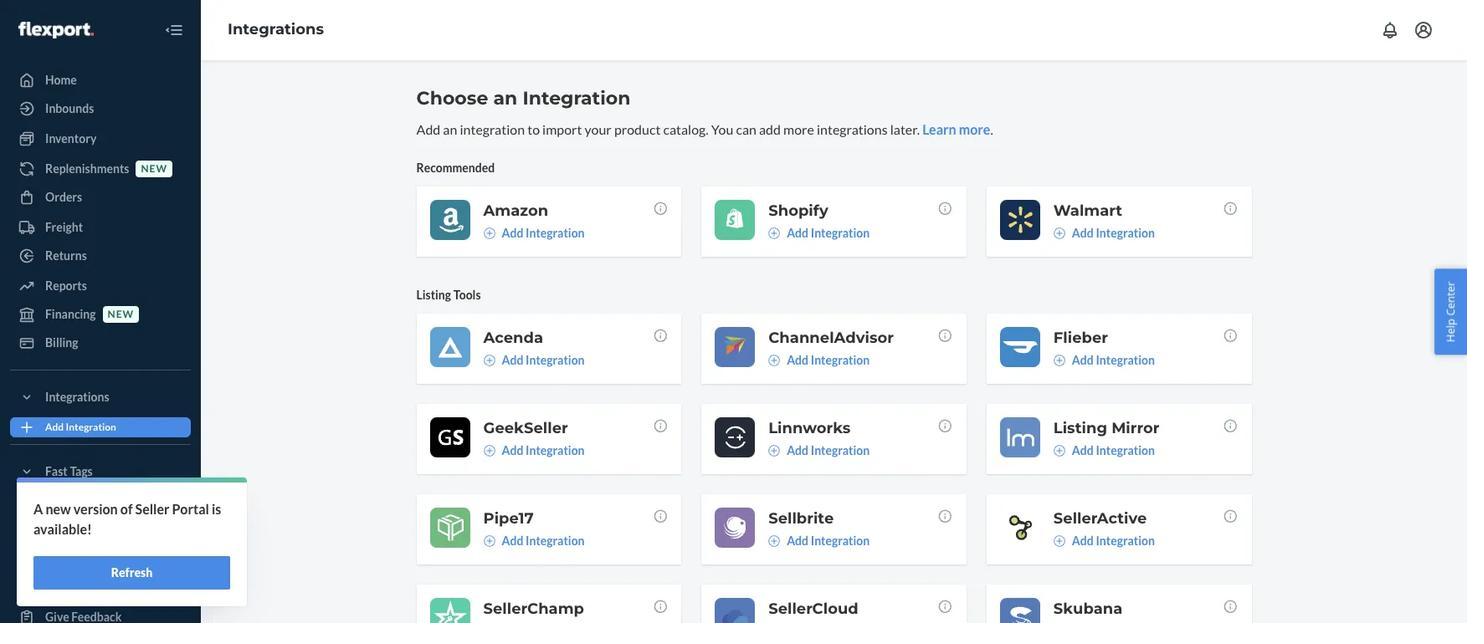 Task type: locate. For each thing, give the bounding box(es) containing it.
a new version of seller portal is available!
[[33, 501, 221, 537]]

listing mirror
[[1054, 419, 1160, 438]]

1 horizontal spatial an
[[494, 87, 518, 110]]

add integration down linnworks
[[787, 444, 870, 458]]

1 vertical spatial center
[[72, 582, 109, 596]]

integration down flieber
[[1096, 353, 1155, 367]]

integration for selleractive
[[1096, 534, 1155, 548]]

plus circle image down acenda
[[483, 355, 495, 367]]

add down linnworks
[[787, 444, 809, 458]]

fast
[[45, 465, 68, 479], [66, 496, 85, 509]]

fast left the tags
[[45, 465, 68, 479]]

add integration down flieber
[[1072, 353, 1155, 367]]

an up the integration
[[494, 87, 518, 110]]

add down walmart at top right
[[1072, 226, 1094, 240]]

add for listing mirror
[[1072, 444, 1094, 458]]

to right talk
[[69, 553, 80, 568]]

an down choose
[[443, 121, 457, 137]]

add for amazon
[[502, 226, 524, 240]]

plus circle image for shopify
[[769, 228, 780, 239]]

add integration link for selleractive
[[1054, 533, 1155, 550]]

1 vertical spatial an
[[443, 121, 457, 137]]

plus circle image for pipe17
[[483, 536, 495, 547]]

integration down walmart at top right
[[1096, 226, 1155, 240]]

1 horizontal spatial center
[[1444, 281, 1459, 316]]

freight
[[45, 220, 83, 234]]

integration for amazon
[[526, 226, 585, 240]]

plus circle image down geekseller
[[483, 445, 495, 457]]

add integration
[[502, 226, 585, 240], [787, 226, 870, 240], [1072, 226, 1155, 240], [502, 353, 585, 367], [787, 353, 870, 367], [1072, 353, 1155, 367], [45, 421, 116, 434], [502, 444, 585, 458], [787, 444, 870, 458], [1072, 444, 1155, 458], [502, 534, 585, 548], [787, 534, 870, 548], [1072, 534, 1155, 548]]

plus circle image down pipe17
[[483, 536, 495, 547]]

integration down amazon
[[526, 226, 585, 240]]

help center inside button
[[1444, 281, 1459, 342]]

add integration link down amazon
[[483, 225, 585, 242]]

listing left mirror
[[1054, 419, 1108, 438]]

fast left tag
[[66, 496, 85, 509]]

inventory link
[[10, 126, 191, 152]]

add down selleractive on the right
[[1072, 534, 1094, 548]]

sellercloud
[[769, 600, 859, 619]]

to left import
[[528, 121, 540, 137]]

new down reports link
[[108, 308, 134, 321]]

to
[[528, 121, 540, 137], [69, 553, 80, 568]]

add for pipe17
[[502, 534, 524, 548]]

add integration down pipe17
[[502, 534, 585, 548]]

0 horizontal spatial listing
[[416, 288, 451, 302]]

home
[[45, 73, 77, 87]]

fast tags
[[45, 465, 93, 479]]

1 vertical spatial new
[[108, 308, 134, 321]]

inventory
[[45, 131, 97, 146]]

help
[[1444, 319, 1459, 342], [45, 582, 70, 596]]

add integration link down channeladvisor
[[769, 352, 870, 369]]

0 vertical spatial help
[[1444, 319, 1459, 342]]

plus circle image for acenda
[[483, 355, 495, 367]]

plus circle image down flieber
[[1054, 355, 1066, 367]]

close navigation image
[[164, 20, 184, 40]]

plus circle image for sellbrite
[[769, 536, 780, 547]]

add down flieber
[[1072, 353, 1094, 367]]

replenishments
[[45, 162, 129, 176]]

plus circle image down sellbrite
[[769, 536, 780, 547]]

add integration link down listing mirror
[[1054, 443, 1155, 459]]

talk to support button
[[10, 548, 191, 574]]

integrations
[[817, 121, 888, 137]]

plus circle image
[[769, 228, 780, 239], [1054, 228, 1066, 239], [483, 355, 495, 367], [1054, 355, 1066, 367], [769, 445, 780, 457], [483, 536, 495, 547], [769, 536, 780, 547], [1054, 536, 1066, 547]]

1 horizontal spatial new
[[108, 308, 134, 321]]

add down sellbrite
[[787, 534, 809, 548]]

add down amazon
[[502, 226, 524, 240]]

help center
[[1444, 281, 1459, 342], [45, 582, 109, 596]]

add integration link down pipe17
[[483, 533, 585, 550]]

add integration down acenda
[[502, 353, 585, 367]]

reports link
[[10, 273, 191, 300]]

0 vertical spatial an
[[494, 87, 518, 110]]

add integration for pipe17
[[502, 534, 585, 548]]

returns
[[45, 249, 87, 263]]

plus circle image
[[483, 228, 495, 239], [769, 355, 780, 367], [483, 445, 495, 457], [1054, 445, 1066, 457]]

listing left the tools
[[416, 288, 451, 302]]

add integration for flieber
[[1072, 353, 1155, 367]]

0 vertical spatial to
[[528, 121, 540, 137]]

plus circle image down walmart at top right
[[1054, 228, 1066, 239]]

2 horizontal spatial new
[[141, 163, 167, 175]]

integration down selleractive on the right
[[1096, 534, 1155, 548]]

0 vertical spatial center
[[1444, 281, 1459, 316]]

plus circle image for walmart
[[1054, 228, 1066, 239]]

plus circle image down selleractive on the right
[[1054, 536, 1066, 547]]

integration down channeladvisor
[[811, 353, 870, 367]]

integration down pipe17
[[526, 534, 585, 548]]

an for add
[[443, 121, 457, 137]]

selleractive
[[1054, 510, 1147, 528]]

new up orders link
[[141, 163, 167, 175]]

add down geekseller
[[502, 444, 524, 458]]

orders
[[45, 190, 82, 204]]

1 horizontal spatial more
[[959, 121, 991, 137]]

add integration link down geekseller
[[483, 443, 585, 459]]

integration for listing mirror
[[1096, 444, 1155, 458]]

add integration for sellbrite
[[787, 534, 870, 548]]

more right add
[[784, 121, 815, 137]]

1 vertical spatial integrations
[[45, 390, 109, 404]]

listing for listing tools
[[416, 288, 451, 302]]

0 vertical spatial integrations
[[228, 20, 324, 39]]

to inside button
[[69, 553, 80, 568]]

add integration down shopify
[[787, 226, 870, 240]]

0 vertical spatial fast
[[45, 465, 68, 479]]

channeladvisor
[[769, 329, 894, 347]]

integrations button
[[10, 384, 191, 411]]

add integration link for flieber
[[1054, 352, 1155, 369]]

integrations
[[228, 20, 324, 39], [45, 390, 109, 404]]

add integration down sellbrite
[[787, 534, 870, 548]]

plus circle image down amazon
[[483, 228, 495, 239]]

add integration down amazon
[[502, 226, 585, 240]]

add integration link down acenda
[[483, 352, 585, 369]]

add for acenda
[[502, 353, 524, 367]]

add integration link down flieber
[[1054, 352, 1155, 369]]

0 horizontal spatial center
[[72, 582, 109, 596]]

integration
[[523, 87, 631, 110], [526, 226, 585, 240], [811, 226, 870, 240], [1096, 226, 1155, 240], [526, 353, 585, 367], [811, 353, 870, 367], [1096, 353, 1155, 367], [66, 421, 116, 434], [526, 444, 585, 458], [811, 444, 870, 458], [1096, 444, 1155, 458], [526, 534, 585, 548], [811, 534, 870, 548], [1096, 534, 1155, 548]]

add down channeladvisor
[[787, 353, 809, 367]]

add integration for shopify
[[787, 226, 870, 240]]

flexport logo image
[[18, 22, 94, 38]]

billing
[[45, 336, 78, 350]]

integration down geekseller
[[526, 444, 585, 458]]

center
[[1444, 281, 1459, 316], [72, 582, 109, 596]]

add down pipe17
[[502, 534, 524, 548]]

plus circle image down listing mirror
[[1054, 445, 1066, 457]]

2 vertical spatial new
[[46, 501, 71, 517]]

home link
[[10, 67, 191, 94]]

1 horizontal spatial to
[[528, 121, 540, 137]]

0 horizontal spatial to
[[69, 553, 80, 568]]

0 horizontal spatial more
[[784, 121, 815, 137]]

more right learn
[[959, 121, 991, 137]]

plus circle image down shopify
[[769, 228, 780, 239]]

0 horizontal spatial an
[[443, 121, 457, 137]]

new right a on the left
[[46, 501, 71, 517]]

plus circle image for selleractive
[[1054, 536, 1066, 547]]

add integration down channeladvisor
[[787, 353, 870, 367]]

shopify
[[769, 202, 829, 220]]

orders link
[[10, 184, 191, 211]]

more
[[784, 121, 815, 137], [959, 121, 991, 137]]

add integration link down linnworks
[[769, 443, 870, 459]]

listing tools
[[416, 288, 481, 302]]

recommended
[[416, 161, 495, 175]]

add integration down walmart at top right
[[1072, 226, 1155, 240]]

integration down shopify
[[811, 226, 870, 240]]

settings
[[45, 525, 88, 539]]

add integration down listing mirror
[[1072, 444, 1155, 458]]

add integration link down sellbrite
[[769, 533, 870, 550]]

an for choose
[[494, 87, 518, 110]]

catalog.
[[663, 121, 709, 137]]

add integration link for shopify
[[769, 225, 870, 242]]

add integration link for walmart
[[1054, 225, 1155, 242]]

0 horizontal spatial help center
[[45, 582, 109, 596]]

plus circle image for flieber
[[1054, 355, 1066, 367]]

new for replenishments
[[141, 163, 167, 175]]

0 horizontal spatial new
[[46, 501, 71, 517]]

0 horizontal spatial integrations
[[45, 390, 109, 404]]

add integration down geekseller
[[502, 444, 585, 458]]

add
[[416, 121, 441, 137], [502, 226, 524, 240], [787, 226, 809, 240], [1072, 226, 1094, 240], [502, 353, 524, 367], [787, 353, 809, 367], [1072, 353, 1094, 367], [45, 421, 64, 434], [502, 444, 524, 458], [787, 444, 809, 458], [1072, 444, 1094, 458], [45, 496, 64, 509], [502, 534, 524, 548], [787, 534, 809, 548], [1072, 534, 1094, 548]]

pipe17
[[483, 510, 534, 528]]

inbounds link
[[10, 95, 191, 122]]

plus circle image down channeladvisor
[[769, 355, 780, 367]]

integration down acenda
[[526, 353, 585, 367]]

1 horizontal spatial help
[[1444, 319, 1459, 342]]

0 horizontal spatial help
[[45, 582, 70, 596]]

integration for acenda
[[526, 353, 585, 367]]

open notifications image
[[1380, 20, 1401, 40]]

an
[[494, 87, 518, 110], [443, 121, 457, 137]]

add down acenda
[[502, 353, 524, 367]]

integration down mirror
[[1096, 444, 1155, 458]]

add for flieber
[[1072, 353, 1094, 367]]

you
[[711, 121, 734, 137]]

import
[[543, 121, 582, 137]]

integration down sellbrite
[[811, 534, 870, 548]]

add for shopify
[[787, 226, 809, 240]]

1 vertical spatial listing
[[1054, 419, 1108, 438]]

add for walmart
[[1072, 226, 1094, 240]]

integration down linnworks
[[811, 444, 870, 458]]

flieber
[[1054, 329, 1108, 347]]

1 vertical spatial to
[[69, 553, 80, 568]]

integration for sellbrite
[[811, 534, 870, 548]]

add integration link for listing mirror
[[1054, 443, 1155, 459]]

0 vertical spatial listing
[[416, 288, 451, 302]]

1 vertical spatial help center
[[45, 582, 109, 596]]

plus circle image down linnworks
[[769, 445, 780, 457]]

add integration for walmart
[[1072, 226, 1155, 240]]

tags
[[70, 465, 93, 479]]

add down shopify
[[787, 226, 809, 240]]

add down listing mirror
[[1072, 444, 1094, 458]]

add integration link down walmart at top right
[[1054, 225, 1155, 242]]

sellbrite
[[769, 510, 834, 528]]

listing
[[416, 288, 451, 302], [1054, 419, 1108, 438]]

0 vertical spatial new
[[141, 163, 167, 175]]

settings link
[[10, 519, 191, 546]]

1 more from the left
[[784, 121, 815, 137]]

new
[[141, 163, 167, 175], [108, 308, 134, 321], [46, 501, 71, 517]]

1 horizontal spatial listing
[[1054, 419, 1108, 438]]

0 vertical spatial help center
[[1444, 281, 1459, 342]]

add integration link down selleractive on the right
[[1054, 533, 1155, 550]]

inbounds
[[45, 101, 94, 116]]

fast inside add fast tag link
[[66, 496, 85, 509]]

add integration down selleractive on the right
[[1072, 534, 1155, 548]]

sellerchamp
[[483, 600, 584, 619]]

mirror
[[1112, 419, 1160, 438]]

integration for flieber
[[1096, 353, 1155, 367]]

add integration link down shopify
[[769, 225, 870, 242]]

add integration link
[[483, 225, 585, 242], [769, 225, 870, 242], [1054, 225, 1155, 242], [483, 352, 585, 369], [769, 352, 870, 369], [1054, 352, 1155, 369], [10, 418, 191, 438], [483, 443, 585, 459], [769, 443, 870, 459], [1054, 443, 1155, 459], [483, 533, 585, 550], [769, 533, 870, 550], [1054, 533, 1155, 550]]

add integration down integrations dropdown button
[[45, 421, 116, 434]]

1 horizontal spatial help center
[[1444, 281, 1459, 342]]

center inside button
[[1444, 281, 1459, 316]]

1 vertical spatial fast
[[66, 496, 85, 509]]



Task type: describe. For each thing, give the bounding box(es) containing it.
learn more button
[[923, 121, 991, 140]]

add right a on the left
[[45, 496, 64, 509]]

integration down integrations dropdown button
[[66, 421, 116, 434]]

add integration link for sellbrite
[[769, 533, 870, 550]]

tag
[[87, 496, 102, 509]]

add integration link down integrations dropdown button
[[10, 418, 191, 438]]

acenda
[[483, 329, 543, 347]]

amazon
[[483, 202, 548, 220]]

support
[[82, 553, 124, 568]]

plus circle image for geekseller
[[483, 445, 495, 457]]

skubana
[[1054, 600, 1123, 619]]

integrations inside dropdown button
[[45, 390, 109, 404]]

plus circle image for channeladvisor
[[769, 355, 780, 367]]

plus circle image for linnworks
[[769, 445, 780, 457]]

is
[[212, 501, 221, 517]]

help center link
[[10, 576, 191, 603]]

reports
[[45, 279, 87, 293]]

1 horizontal spatial integrations
[[228, 20, 324, 39]]

later.
[[890, 121, 920, 137]]

integration for pipe17
[[526, 534, 585, 548]]

integration for shopify
[[811, 226, 870, 240]]

add integration for acenda
[[502, 353, 585, 367]]

add
[[759, 121, 781, 137]]

plus circle image for listing mirror
[[1054, 445, 1066, 457]]

add integration for amazon
[[502, 226, 585, 240]]

new for financing
[[108, 308, 134, 321]]

a
[[33, 501, 43, 517]]

new inside the a new version of seller portal is available!
[[46, 501, 71, 517]]

add for sellbrite
[[787, 534, 809, 548]]

add for selleractive
[[1072, 534, 1094, 548]]

integration for geekseller
[[526, 444, 585, 458]]

add integration link for pipe17
[[483, 533, 585, 550]]

integration up import
[[523, 87, 631, 110]]

help center button
[[1435, 269, 1468, 355]]

help inside button
[[1444, 319, 1459, 342]]

add integration link for geekseller
[[483, 443, 585, 459]]

1 vertical spatial help
[[45, 582, 70, 596]]

add integration link for acenda
[[483, 352, 585, 369]]

available!
[[33, 522, 92, 537]]

refresh
[[111, 566, 153, 580]]

add for channeladvisor
[[787, 353, 809, 367]]

add integration link for amazon
[[483, 225, 585, 242]]

integrations link
[[228, 20, 324, 39]]

add up fast tags
[[45, 421, 64, 434]]

linnworks
[[769, 419, 851, 438]]

geekseller
[[483, 419, 568, 438]]

refresh button
[[33, 557, 230, 590]]

add fast tag
[[45, 496, 102, 509]]

2 more from the left
[[959, 121, 991, 137]]

your
[[585, 121, 612, 137]]

seller
[[135, 501, 170, 517]]

add down choose
[[416, 121, 441, 137]]

add for geekseller
[[502, 444, 524, 458]]

billing link
[[10, 330, 191, 357]]

tools
[[454, 288, 481, 302]]

version
[[74, 501, 118, 517]]

fast inside "fast tags" dropdown button
[[45, 465, 68, 479]]

open account menu image
[[1414, 20, 1434, 40]]

add an integration to import your product catalog. you can add more integrations later. learn more .
[[416, 121, 994, 137]]

returns link
[[10, 243, 191, 270]]

listing for listing mirror
[[1054, 419, 1108, 438]]

choose
[[416, 87, 488, 110]]

freight link
[[10, 214, 191, 241]]

add integration for listing mirror
[[1072, 444, 1155, 458]]

learn
[[923, 121, 957, 137]]

of
[[120, 501, 133, 517]]

add for linnworks
[[787, 444, 809, 458]]

talk
[[45, 553, 67, 568]]

.
[[991, 121, 994, 137]]

add fast tag link
[[10, 492, 191, 512]]

choose an integration
[[416, 87, 631, 110]]

add integration link for linnworks
[[769, 443, 870, 459]]

add integration link for channeladvisor
[[769, 352, 870, 369]]

integration for walmart
[[1096, 226, 1155, 240]]

portal
[[172, 501, 209, 517]]

add integration for geekseller
[[502, 444, 585, 458]]

financing
[[45, 307, 96, 321]]

can
[[736, 121, 757, 137]]

integration for channeladvisor
[[811, 353, 870, 367]]

integration for linnworks
[[811, 444, 870, 458]]

product
[[614, 121, 661, 137]]

walmart
[[1054, 202, 1123, 220]]

add integration for channeladvisor
[[787, 353, 870, 367]]

integration
[[460, 121, 525, 137]]

talk to support
[[45, 553, 124, 568]]

add integration for selleractive
[[1072, 534, 1155, 548]]

plus circle image for amazon
[[483, 228, 495, 239]]

fast tags button
[[10, 459, 191, 486]]

add integration for linnworks
[[787, 444, 870, 458]]



Task type: vqa. For each thing, say whether or not it's contained in the screenshot.
AMAZON
yes



